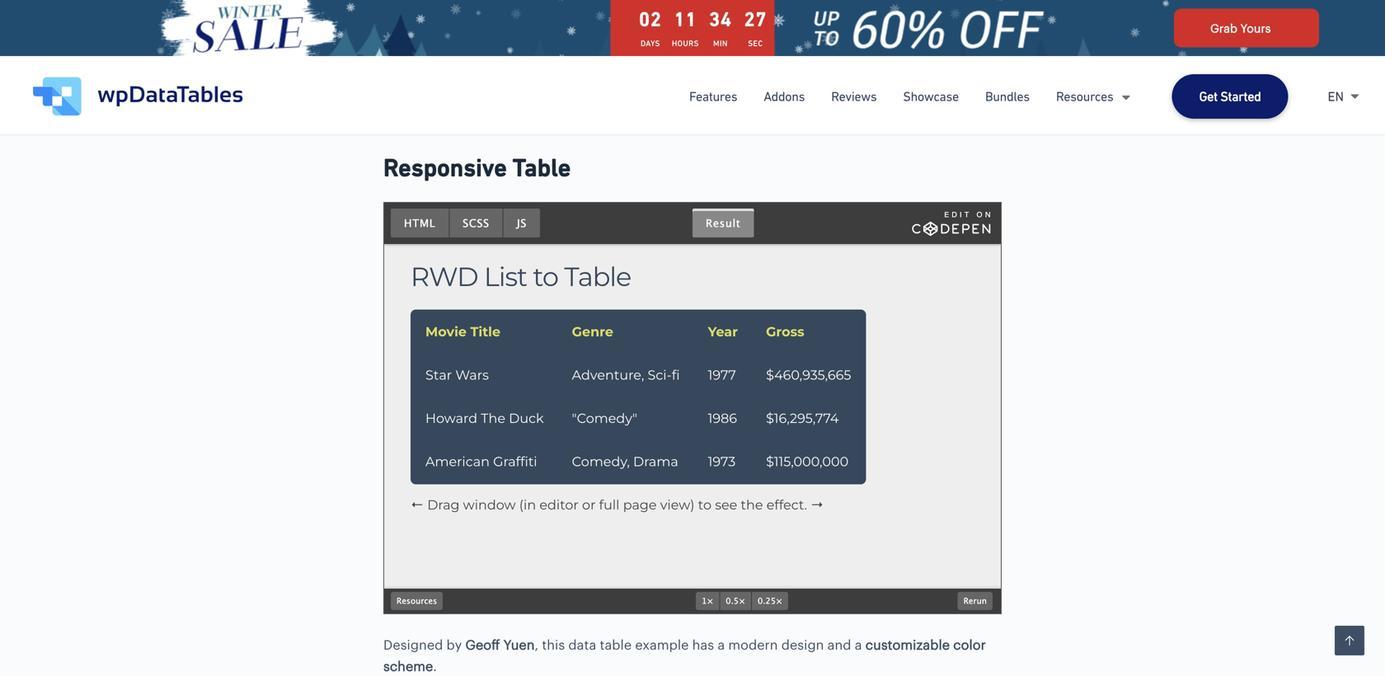 Task type: describe. For each thing, give the bounding box(es) containing it.
a up users
[[400, 30, 407, 45]]

css
[[708, 8, 734, 23]]

customizable
[[866, 637, 950, 652]]

grab
[[1211, 21, 1238, 35]]

data up the product
[[737, 8, 765, 23]]

this inside "users can customize the data table according to the nutritional content of the food item. however, this could take some time to fill in."
[[446, 93, 469, 108]]

the up the features "link"
[[692, 71, 712, 87]]

scheme
[[384, 659, 433, 674]]

item. inside "users can customize the data table according to the nutritional content of the food item. however, this could take some time to fill in."
[[910, 71, 942, 87]]

the up reviews link
[[853, 71, 874, 87]]

grab yours
[[1211, 21, 1271, 35]]

addons link
[[764, 87, 805, 106]]

table up is
[[555, 8, 586, 23]]

geoff
[[466, 637, 500, 652]]

fill
[[628, 93, 643, 108]]

nutrition
[[900, 8, 954, 23]]

,
[[535, 637, 539, 652]]

1 horizontal spatial this
[[542, 637, 565, 652]]

some
[[541, 93, 576, 108]]

of right 'one'
[[469, 8, 481, 23]]

of right that
[[688, 30, 700, 45]]

presenting
[[804, 8, 872, 23]]

label
[[769, 30, 799, 45]]

min
[[713, 39, 728, 48]]

. inside 'the next one of these data table examples shows a css data table presenting the nutrition facts of a food item. the appearance is similar to that of a product label .'
[[799, 30, 803, 45]]

example
[[635, 637, 689, 652]]

table left example
[[600, 637, 632, 652]]

table up label
[[769, 8, 801, 23]]

data right ,
[[569, 637, 597, 652]]

0 horizontal spatial .
[[433, 659, 437, 674]]

food inside 'the next one of these data table examples shows a css data table presenting the nutrition facts of a food item. the appearance is similar to that of a product label .'
[[411, 30, 440, 45]]

time
[[579, 93, 608, 108]]

customizable color scheme
[[384, 637, 986, 674]]

next
[[410, 8, 438, 23]]

0 vertical spatial the
[[384, 8, 407, 23]]

food inside "users can customize the data table according to the nutritional content of the food item. however, this could take some time to fill in."
[[877, 71, 906, 87]]

28
[[744, 8, 767, 31]]

features
[[690, 89, 738, 104]]

could
[[472, 93, 508, 108]]

02
[[639, 8, 662, 31]]

features link
[[690, 87, 738, 106]]

a right has
[[718, 637, 725, 652]]

according
[[608, 71, 672, 87]]

en
[[1328, 89, 1344, 104]]

designed by geoff yuen , this data table example has a modern design and a
[[384, 637, 866, 652]]

a left css
[[697, 8, 704, 23]]

that
[[659, 30, 684, 45]]

the inside 'the next one of these data table examples shows a css data table presenting the nutrition facts of a food item. the appearance is similar to that of a product label .'
[[876, 8, 896, 23]]

1 vertical spatial to
[[675, 71, 688, 87]]

in.
[[646, 93, 662, 108]]

content
[[784, 71, 833, 87]]

facts
[[957, 8, 988, 23]]

the up take
[[517, 71, 537, 87]]

examples
[[590, 8, 650, 23]]

34
[[709, 8, 732, 31]]

responsive
[[384, 153, 507, 182]]

data inside "users can customize the data table according to the nutritional content of the food item. however, this could take some time to fill in."
[[541, 71, 569, 87]]

of inside "users can customize the data table according to the nutritional content of the food item. however, this could take some time to fill in."
[[837, 71, 850, 87]]

users
[[384, 71, 418, 87]]

shows
[[654, 8, 693, 23]]



Task type: locate. For each thing, give the bounding box(es) containing it.
a left the min
[[704, 30, 711, 45]]

showcase link
[[903, 87, 959, 106]]

1 horizontal spatial item.
[[910, 71, 942, 87]]

by
[[447, 637, 462, 652]]

0 horizontal spatial this
[[446, 93, 469, 108]]

get
[[1200, 89, 1218, 104]]

go to top image
[[1345, 636, 1355, 646]]

0 vertical spatial this
[[446, 93, 469, 108]]

hours
[[672, 39, 699, 48]]

food up "showcase"
[[877, 71, 906, 87]]

customize
[[448, 71, 513, 87]]

sec
[[748, 39, 763, 48]]

resources
[[1056, 89, 1114, 104]]

started
[[1221, 89, 1261, 104]]

2 vertical spatial to
[[611, 93, 624, 108]]

get started
[[1200, 89, 1261, 104]]

product
[[715, 30, 765, 45]]

1 horizontal spatial to
[[643, 30, 656, 45]]

design
[[782, 637, 824, 652]]

0 horizontal spatial to
[[611, 93, 624, 108]]

days
[[641, 39, 660, 48]]

data up appearance
[[523, 8, 551, 23]]

of up users
[[384, 30, 396, 45]]

1 horizontal spatial the
[[479, 30, 502, 45]]

grab yours link
[[1174, 9, 1320, 47]]

one
[[441, 8, 465, 23]]

these
[[485, 8, 520, 23]]

yuen
[[504, 637, 535, 652]]

users can customize the data table according to the nutritional content of the food item. however, this could take some time to fill in.
[[384, 71, 942, 108]]

wpdatatables logo image
[[33, 77, 243, 116]]

caret image
[[1351, 93, 1359, 100]]

0 vertical spatial .
[[799, 30, 803, 45]]

can
[[422, 71, 445, 87]]

to inside 'the next one of these data table examples shows a css data table presenting the nutrition facts of a food item. the appearance is similar to that of a product label .'
[[643, 30, 656, 45]]

take
[[511, 93, 538, 108]]

of up reviews link
[[837, 71, 850, 87]]

to down hours at the top
[[675, 71, 688, 87]]

table
[[513, 153, 571, 182]]

1 vertical spatial the
[[479, 30, 502, 45]]

food
[[411, 30, 440, 45], [877, 71, 906, 87]]

2 horizontal spatial to
[[675, 71, 688, 87]]

0 horizontal spatial the
[[384, 8, 407, 23]]

1 vertical spatial .
[[433, 659, 437, 674]]

showcase
[[903, 89, 959, 104]]

reviews link
[[832, 87, 877, 106]]

1 horizontal spatial food
[[877, 71, 906, 87]]

1 vertical spatial item.
[[910, 71, 942, 87]]

responsive table
[[384, 153, 571, 182]]

1 horizontal spatial .
[[799, 30, 803, 45]]

0 vertical spatial food
[[411, 30, 440, 45]]

color
[[954, 637, 986, 652]]

to
[[643, 30, 656, 45], [675, 71, 688, 87], [611, 93, 624, 108]]

1 vertical spatial this
[[542, 637, 565, 652]]

and
[[828, 637, 852, 652]]

nutritional
[[716, 71, 781, 87]]

appearance
[[506, 30, 580, 45]]

designed
[[384, 637, 443, 652]]

. up content on the top right of the page
[[799, 30, 803, 45]]

this
[[446, 93, 469, 108], [542, 637, 565, 652]]

0 horizontal spatial food
[[411, 30, 440, 45]]

item. inside 'the next one of these data table examples shows a css data table presenting the nutrition facts of a food item. the appearance is similar to that of a product label .'
[[443, 30, 475, 45]]

1 vertical spatial food
[[877, 71, 906, 87]]

the
[[384, 8, 407, 23], [479, 30, 502, 45]]

.
[[799, 30, 803, 45], [433, 659, 437, 674]]

data up some
[[541, 71, 569, 87]]

table up time
[[572, 71, 604, 87]]

however,
[[384, 93, 442, 108]]

table inside "users can customize the data table according to the nutritional content of the food item. however, this could take some time to fill in."
[[572, 71, 604, 87]]

yours
[[1241, 21, 1271, 35]]

11
[[674, 8, 697, 31]]

0 vertical spatial to
[[643, 30, 656, 45]]

this right ,
[[542, 637, 565, 652]]

has
[[692, 637, 714, 652]]

caret image
[[1122, 95, 1130, 100]]

to left fill
[[611, 93, 624, 108]]

addons
[[764, 89, 805, 104]]

similar
[[597, 30, 639, 45]]

item. up "showcase"
[[910, 71, 942, 87]]

bundles
[[986, 89, 1030, 104]]

get started link
[[1172, 74, 1289, 119]]

the left next
[[384, 8, 407, 23]]

modern
[[729, 637, 778, 652]]

a right and
[[855, 637, 862, 652]]

the
[[876, 8, 896, 23], [517, 71, 537, 87], [692, 71, 712, 87], [853, 71, 874, 87]]

food down next
[[411, 30, 440, 45]]

0 vertical spatial item.
[[443, 30, 475, 45]]

reviews
[[832, 89, 877, 104]]

the left nutrition
[[876, 8, 896, 23]]

is
[[584, 30, 594, 45]]

table
[[555, 8, 586, 23], [769, 8, 801, 23], [572, 71, 604, 87], [600, 637, 632, 652]]

to left that
[[643, 30, 656, 45]]

the next one of these data table examples shows a css data table presenting the nutrition facts of a food item. the appearance is similar to that of a product label .
[[384, 8, 988, 45]]

data
[[523, 8, 551, 23], [737, 8, 765, 23], [541, 71, 569, 87], [569, 637, 597, 652]]

item. down 'one'
[[443, 30, 475, 45]]

of
[[469, 8, 481, 23], [384, 30, 396, 45], [688, 30, 700, 45], [837, 71, 850, 87]]

this down customize
[[446, 93, 469, 108]]

bundles link
[[986, 87, 1030, 106]]

the down these
[[479, 30, 502, 45]]

a
[[697, 8, 704, 23], [400, 30, 407, 45], [704, 30, 711, 45], [718, 637, 725, 652], [855, 637, 862, 652]]

item.
[[443, 30, 475, 45], [910, 71, 942, 87]]

0 horizontal spatial item.
[[443, 30, 475, 45]]

. down designed
[[433, 659, 437, 674]]



Task type: vqa. For each thing, say whether or not it's contained in the screenshot.
the middle to
yes



